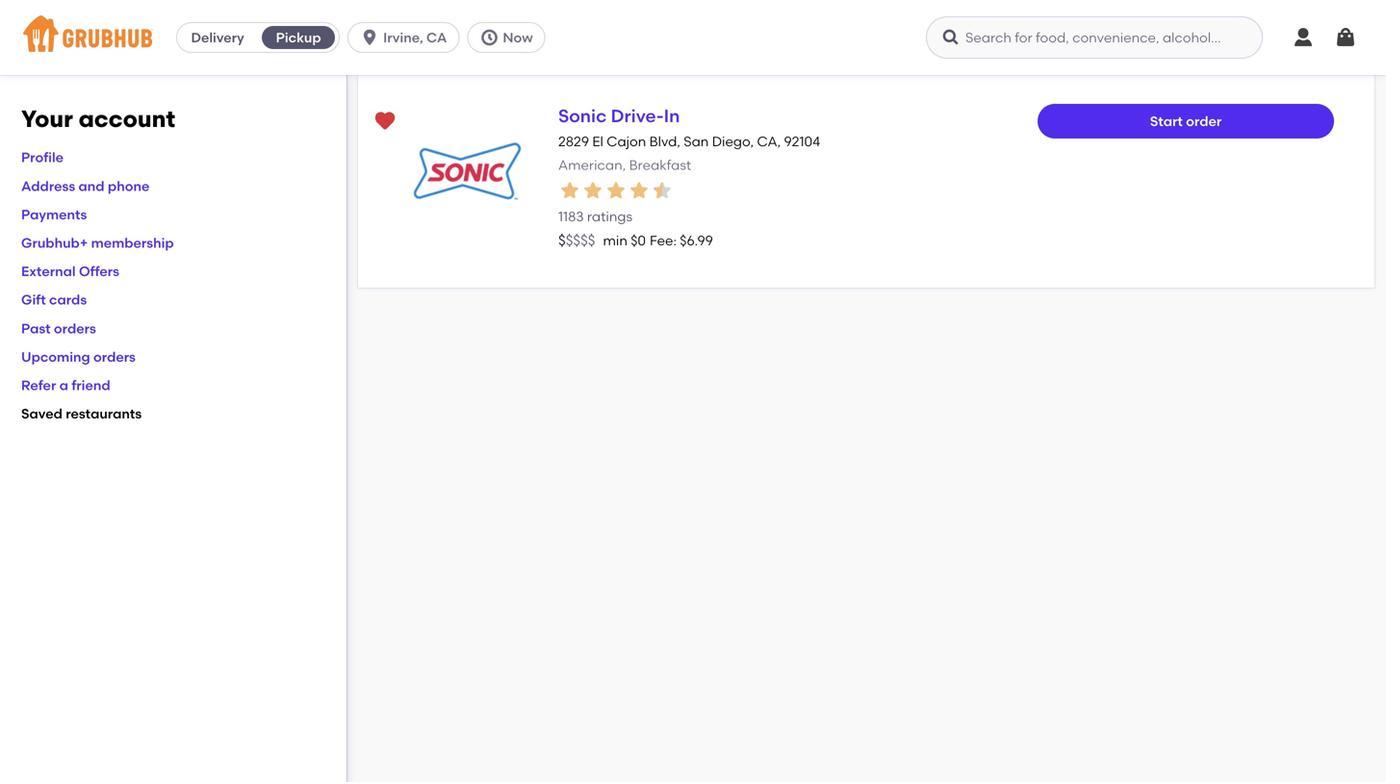 Task type: locate. For each thing, give the bounding box(es) containing it.
$$$$$
[[559, 232, 596, 249]]

ca,
[[757, 134, 781, 150]]

orders up upcoming orders
[[54, 320, 96, 337]]

cajon
[[607, 134, 646, 150]]

now
[[503, 29, 533, 46]]

fee:
[[650, 232, 677, 249]]

0 horizontal spatial svg image
[[360, 28, 380, 47]]

american,
[[559, 157, 626, 173]]

orders
[[54, 320, 96, 337], [93, 349, 136, 365]]

svg image
[[1292, 26, 1316, 49], [360, 28, 380, 47]]

1183 ratings
[[559, 209, 633, 225]]

past orders link
[[21, 320, 96, 337]]

$6.99
[[680, 232, 713, 249]]

profile link
[[21, 149, 64, 166]]

pickup button
[[258, 22, 339, 53]]

a
[[59, 378, 68, 394]]

1 horizontal spatial svg image
[[942, 28, 961, 47]]

sonic
[[559, 105, 607, 127]]

svg image inside now button
[[480, 28, 499, 47]]

orders for past orders
[[54, 320, 96, 337]]

1183
[[559, 209, 584, 225]]

breakfast
[[629, 157, 692, 173]]

main navigation navigation
[[0, 0, 1387, 75]]

start order
[[1151, 113, 1222, 129]]

saved
[[21, 406, 62, 422]]

1 vertical spatial orders
[[93, 349, 136, 365]]

external offers
[[21, 263, 119, 280]]

delivery
[[191, 29, 244, 46]]

gift
[[21, 292, 46, 308]]

san
[[684, 134, 709, 150]]

upcoming orders
[[21, 349, 136, 365]]

svg image
[[1335, 26, 1358, 49], [480, 28, 499, 47], [942, 28, 961, 47]]

sonic drive-in link
[[559, 105, 680, 127]]

0 horizontal spatial svg image
[[480, 28, 499, 47]]

account
[[79, 105, 175, 133]]

saved restaurant button
[[368, 104, 403, 139]]

star icon image
[[559, 179, 582, 202], [582, 179, 605, 202], [605, 179, 628, 202], [628, 179, 651, 202], [651, 179, 674, 202], [651, 179, 674, 202]]

refer
[[21, 378, 56, 394]]

orders up friend
[[93, 349, 136, 365]]

svg image inside the irvine, ca button
[[360, 28, 380, 47]]

$
[[559, 232, 566, 249]]

gift cards link
[[21, 292, 87, 308]]

your account
[[21, 105, 175, 133]]

past orders
[[21, 320, 96, 337]]

address and phone
[[21, 178, 150, 194]]

saved restaurant image
[[374, 110, 397, 133]]

order
[[1187, 113, 1222, 129]]

restaurants
[[66, 406, 142, 422]]

0 vertical spatial orders
[[54, 320, 96, 337]]



Task type: vqa. For each thing, say whether or not it's contained in the screenshot.
Grubhub+ on the left top of page
yes



Task type: describe. For each thing, give the bounding box(es) containing it.
delivery button
[[177, 22, 258, 53]]

external offers link
[[21, 263, 119, 280]]

irvine, ca
[[383, 29, 447, 46]]

min
[[603, 232, 628, 249]]

refer a friend link
[[21, 378, 110, 394]]

el
[[593, 134, 604, 150]]

in
[[664, 105, 680, 127]]

pickup
[[276, 29, 321, 46]]

$0
[[631, 232, 646, 249]]

saved restaurants
[[21, 406, 142, 422]]

orders for upcoming orders
[[93, 349, 136, 365]]

upcoming orders link
[[21, 349, 136, 365]]

payments link
[[21, 206, 87, 223]]

address and phone link
[[21, 178, 150, 194]]

92104
[[784, 134, 821, 150]]

address
[[21, 178, 75, 194]]

grubhub+ membership link
[[21, 235, 174, 251]]

min $0 fee: $6.99
[[603, 232, 713, 249]]

payments
[[21, 206, 87, 223]]

and
[[79, 178, 105, 194]]

grubhub+
[[21, 235, 88, 251]]

2 horizontal spatial svg image
[[1335, 26, 1358, 49]]

phone
[[108, 178, 150, 194]]

ca
[[427, 29, 447, 46]]

irvine, ca button
[[348, 22, 467, 53]]

offers
[[79, 263, 119, 280]]

Search for food, convenience, alcohol... search field
[[926, 16, 1264, 59]]

1 horizontal spatial svg image
[[1292, 26, 1316, 49]]

upcoming
[[21, 349, 90, 365]]

sonic drive-in 2829 el cajon blvd, san diego, ca, 92104 american, breakfast
[[559, 105, 821, 173]]

saved restaurants link
[[21, 406, 142, 422]]

past
[[21, 320, 51, 337]]

gift cards
[[21, 292, 87, 308]]

blvd,
[[650, 134, 681, 150]]

irvine,
[[383, 29, 423, 46]]

refer a friend
[[21, 378, 110, 394]]

drive-
[[611, 105, 664, 127]]

2829
[[559, 134, 589, 150]]

friend
[[72, 378, 110, 394]]

profile
[[21, 149, 64, 166]]

sonic drive-in logo image
[[399, 104, 535, 241]]

your
[[21, 105, 73, 133]]

grubhub+ membership
[[21, 235, 174, 251]]

now button
[[467, 22, 553, 53]]

diego,
[[712, 134, 754, 150]]

external
[[21, 263, 76, 280]]

start
[[1151, 113, 1183, 129]]

ratings
[[587, 209, 633, 225]]

cards
[[49, 292, 87, 308]]

start order button
[[1038, 104, 1335, 139]]

membership
[[91, 235, 174, 251]]



